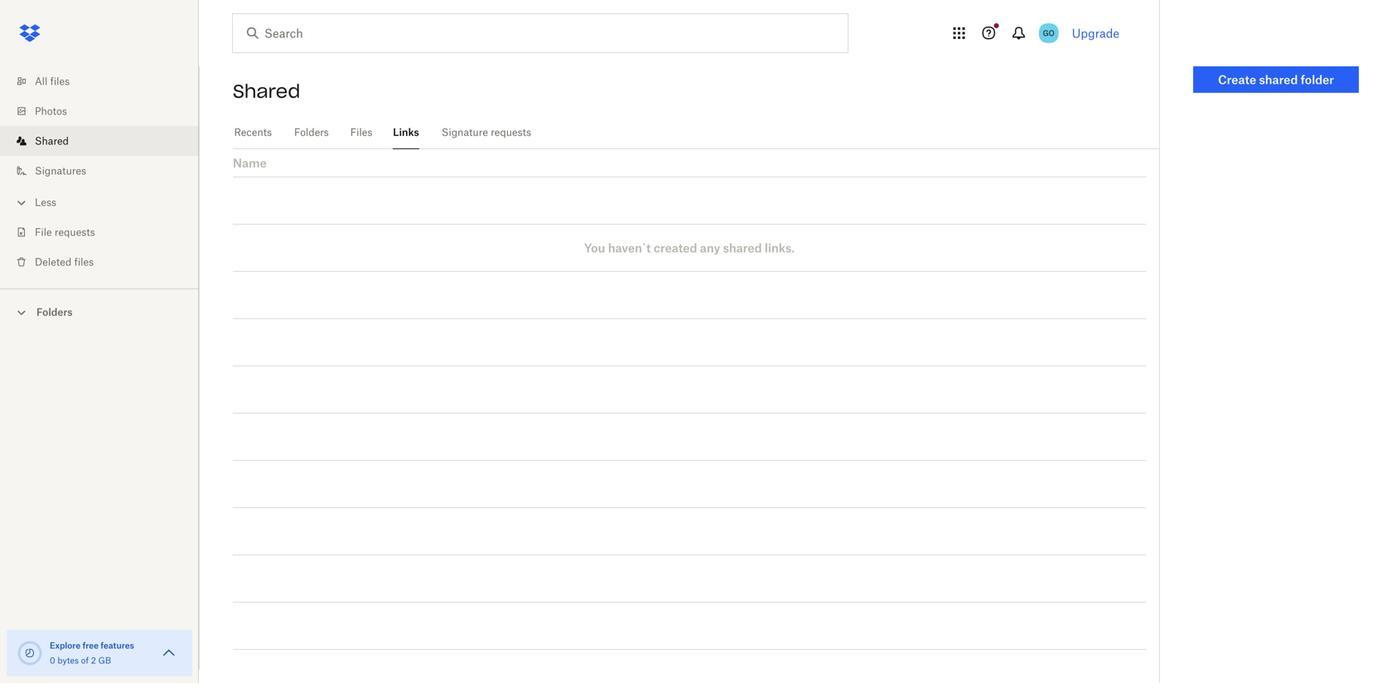 Task type: describe. For each thing, give the bounding box(es) containing it.
features
[[101, 640, 134, 651]]

signatures link
[[13, 156, 199, 186]]

upgrade
[[1073, 26, 1120, 40]]

files
[[350, 126, 373, 138]]

files for deleted files
[[74, 256, 94, 268]]

links link
[[393, 116, 420, 147]]

go
[[1044, 28, 1055, 38]]

gb
[[98, 655, 111, 666]]

signature requests link
[[439, 116, 534, 147]]

files for all files
[[50, 75, 70, 87]]

deleted
[[35, 256, 72, 268]]

dropbox image
[[13, 17, 46, 50]]

create shared folder
[[1219, 73, 1335, 87]]

all
[[35, 75, 48, 87]]

quota usage element
[[17, 640, 43, 667]]

signature
[[442, 126, 488, 138]]

shared inside 'button'
[[1260, 73, 1299, 87]]

deleted files
[[35, 256, 94, 268]]

1 horizontal spatial shared
[[233, 80, 300, 103]]

haven`t
[[608, 241, 651, 255]]

2
[[91, 655, 96, 666]]

folder
[[1302, 73, 1335, 87]]

name
[[233, 156, 267, 170]]

links.
[[765, 241, 795, 255]]

less
[[35, 196, 56, 209]]

file requests link
[[13, 217, 199, 247]]

photos link
[[13, 96, 199, 126]]

less image
[[13, 194, 30, 211]]

create
[[1219, 73, 1257, 87]]

shared link
[[13, 126, 199, 156]]

recents
[[234, 126, 272, 138]]

requests for file requests
[[55, 226, 95, 238]]

signature requests
[[442, 126, 532, 138]]

0
[[50, 655, 55, 666]]



Task type: vqa. For each thing, say whether or not it's contained in the screenshot.
"requests" inside the signature requests link
yes



Task type: locate. For each thing, give the bounding box(es) containing it.
list containing all files
[[0, 56, 199, 289]]

0 vertical spatial files
[[50, 75, 70, 87]]

0 vertical spatial shared
[[233, 80, 300, 103]]

free
[[83, 640, 99, 651]]

go button
[[1036, 20, 1063, 46]]

shared
[[233, 80, 300, 103], [35, 135, 69, 147]]

photos
[[35, 105, 67, 117]]

list
[[0, 56, 199, 289]]

requests inside list
[[55, 226, 95, 238]]

1 vertical spatial shared
[[724, 241, 762, 255]]

tab list containing recents
[[233, 116, 1160, 149]]

shared
[[1260, 73, 1299, 87], [724, 241, 762, 255]]

0 vertical spatial shared
[[1260, 73, 1299, 87]]

all files
[[35, 75, 70, 87]]

files right "all"
[[50, 75, 70, 87]]

folders down deleted in the top of the page
[[36, 306, 73, 318]]

shared right any on the top right
[[724, 241, 762, 255]]

shared inside list item
[[35, 135, 69, 147]]

upgrade link
[[1073, 26, 1120, 40]]

shared up recents link
[[233, 80, 300, 103]]

requests right file
[[55, 226, 95, 238]]

explore
[[50, 640, 81, 651]]

0 horizontal spatial shared
[[724, 241, 762, 255]]

you haven`t created any shared links.
[[584, 241, 795, 255]]

shared list item
[[0, 126, 199, 156]]

folders link
[[293, 116, 330, 147]]

tab list
[[233, 116, 1160, 149]]

folders button
[[0, 299, 199, 324]]

created
[[654, 241, 698, 255]]

Search in folder "Dropbox" text field
[[264, 24, 814, 42]]

0 horizontal spatial shared
[[35, 135, 69, 147]]

folders
[[294, 126, 329, 138], [36, 306, 73, 318]]

shared left folder in the top right of the page
[[1260, 73, 1299, 87]]

files
[[50, 75, 70, 87], [74, 256, 94, 268]]

file
[[35, 226, 52, 238]]

bytes
[[58, 655, 79, 666]]

shared down photos
[[35, 135, 69, 147]]

0 horizontal spatial folders
[[36, 306, 73, 318]]

1 horizontal spatial files
[[74, 256, 94, 268]]

1 horizontal spatial folders
[[294, 126, 329, 138]]

signatures
[[35, 165, 86, 177]]

0 horizontal spatial requests
[[55, 226, 95, 238]]

1 vertical spatial requests
[[55, 226, 95, 238]]

files link
[[350, 116, 373, 147]]

1 horizontal spatial shared
[[1260, 73, 1299, 87]]

create shared folder button
[[1194, 66, 1360, 93]]

you
[[584, 241, 606, 255]]

1 vertical spatial shared
[[35, 135, 69, 147]]

1 vertical spatial files
[[74, 256, 94, 268]]

requests for signature requests
[[491, 126, 532, 138]]

0 vertical spatial folders
[[294, 126, 329, 138]]

1 horizontal spatial requests
[[491, 126, 532, 138]]

requests
[[491, 126, 532, 138], [55, 226, 95, 238]]

any
[[700, 241, 721, 255]]

links
[[393, 126, 419, 138]]

all files link
[[13, 66, 199, 96]]

files right deleted in the top of the page
[[74, 256, 94, 268]]

0 vertical spatial requests
[[491, 126, 532, 138]]

file requests
[[35, 226, 95, 238]]

deleted files link
[[13, 247, 199, 277]]

1 vertical spatial folders
[[36, 306, 73, 318]]

folders left files
[[294, 126, 329, 138]]

of
[[81, 655, 89, 666]]

requests right signature
[[491, 126, 532, 138]]

0 horizontal spatial files
[[50, 75, 70, 87]]

explore free features 0 bytes of 2 gb
[[50, 640, 134, 666]]

folders inside button
[[36, 306, 73, 318]]

recents link
[[233, 116, 273, 147]]



